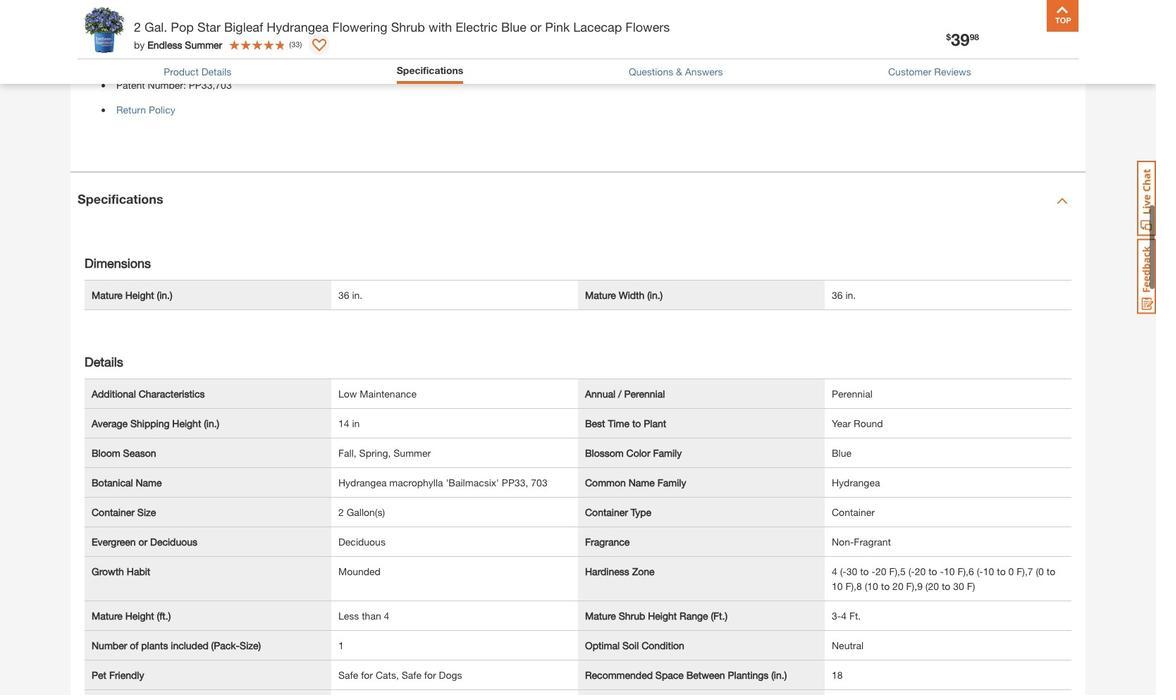 Task type: locate. For each thing, give the bounding box(es) containing it.
time
[[608, 418, 630, 430]]

0 horizontal spatial blue
[[501, 19, 527, 35]]

4- right the high,
[[217, 5, 227, 17]]

0 vertical spatial 30
[[846, 566, 857, 578]]

(in.)
[[157, 289, 172, 301], [647, 289, 663, 301], [204, 418, 219, 430], [771, 669, 787, 681]]

5'
[[227, 5, 235, 17]]

deciduous down size
[[150, 536, 197, 548]]

shrub
[[391, 19, 425, 35], [619, 610, 645, 622]]

0 horizontal spatial name
[[136, 477, 162, 489]]

2 up by
[[134, 19, 141, 35]]

characteristics
[[139, 388, 205, 400]]

endless
[[147, 38, 182, 50]]

friendly
[[109, 669, 144, 681]]

included
[[171, 640, 208, 652]]

to right time at the bottom right of the page
[[632, 418, 641, 430]]

hydrangea for hydrangea macrophylla 'bailmacseven'
[[116, 54, 165, 66]]

1 vertical spatial blue
[[832, 447, 852, 459]]

product
[[164, 65, 199, 77]]

30 up f),8
[[846, 566, 857, 578]]

1 vertical spatial family
[[658, 477, 686, 489]]

0 vertical spatial details
[[201, 65, 231, 77]]

4- right zones
[[186, 29, 195, 41]]

1 horizontal spatial 4-
[[217, 5, 227, 17]]

habit
[[127, 566, 150, 578]]

macrophylla down by endless summer on the left
[[167, 54, 221, 66]]

0 vertical spatial summer
[[185, 38, 222, 50]]

year round
[[832, 418, 883, 430]]

deciduous down 2 gallon(s) at bottom left
[[338, 536, 386, 548]]

4 right than
[[384, 610, 389, 622]]

0 horizontal spatial macrophylla
[[167, 54, 221, 66]]

mature down dimensions
[[92, 289, 123, 301]]

20 down f),5
[[893, 580, 904, 592]]

2 (- from the left
[[908, 566, 915, 578]]

1 deciduous from the left
[[150, 536, 197, 548]]

star
[[197, 19, 221, 35]]

shrub up soil
[[619, 610, 645, 622]]

2 deciduous from the left
[[338, 536, 386, 548]]

macrophylla down fall, spring, summer
[[389, 477, 443, 489]]

f)
[[967, 580, 975, 592]]

height left (ft.)
[[125, 610, 154, 622]]

0 horizontal spatial 3-
[[173, 5, 182, 17]]

mature height (in.)
[[92, 289, 172, 301]]

- left f),6
[[940, 566, 944, 578]]

less
[[338, 610, 359, 622]]

0 vertical spatial family
[[653, 447, 682, 459]]

best
[[585, 418, 605, 430]]

display image
[[312, 39, 327, 53]]

macrophylla
[[167, 54, 221, 66], [389, 477, 443, 489]]

perennial up year round
[[832, 388, 873, 400]]

caret image
[[1057, 196, 1068, 207]]

1 horizontal spatial for
[[424, 669, 436, 681]]

macrophylla for 'bailmacseven'
[[167, 54, 221, 66]]

2 36 in. from the left
[[832, 289, 856, 301]]

0 horizontal spatial shrub
[[391, 19, 425, 35]]

4 (-30 to -20 f),5 (-20 to -10 f),6 (-10 to 0 f),7 (0 to 10 f),8 (10 to 20 f),9 (20 to 30 f)
[[832, 566, 1055, 592]]

or right evergreen
[[139, 536, 147, 548]]

dogs
[[439, 669, 462, 681]]

additional
[[92, 388, 136, 400]]

size
[[137, 506, 156, 518]]

mature up hardy
[[116, 5, 147, 17]]

hydrangea down year round
[[832, 477, 880, 489]]

3- up pop
[[173, 5, 182, 17]]

summer up hydrangea macrophylla 'bailmacseven'
[[185, 38, 222, 50]]

perennial
[[624, 388, 665, 400], [832, 388, 873, 400]]

to right by
[[145, 29, 154, 41]]

fragrance
[[585, 536, 630, 548]]

0 horizontal spatial safe
[[338, 669, 358, 681]]

0 horizontal spatial 10
[[832, 580, 843, 592]]

space
[[656, 669, 684, 681]]

hardy
[[116, 29, 143, 41]]

1 horizontal spatial container
[[585, 506, 628, 518]]

safe down 1
[[338, 669, 358, 681]]

macrophylla for 'bailmacsix'
[[389, 477, 443, 489]]

'bailmacseven'
[[224, 54, 291, 66]]

1 horizontal spatial 30
[[953, 580, 964, 592]]

hydrangea
[[267, 19, 329, 35], [116, 54, 165, 66], [338, 477, 387, 489], [832, 477, 880, 489]]

0
[[1008, 566, 1014, 578]]

round
[[854, 418, 883, 430]]

36 in.
[[338, 289, 363, 301], [832, 289, 856, 301]]

1 36 from the left
[[338, 289, 349, 301]]

name
[[136, 477, 162, 489], [629, 477, 655, 489]]

0 vertical spatial blue
[[501, 19, 527, 35]]

4 inside 4 (-30 to -20 f),5 (-20 to -10 f),6 (-10 to 0 f),7 (0 to 10 f),8 (10 to 20 f),9 (20 to 30 f)
[[832, 566, 837, 578]]

2 for 2 gallon(s)
[[338, 506, 344, 518]]

1 horizontal spatial specifications
[[397, 64, 463, 76]]

year
[[832, 418, 851, 430]]

blue
[[501, 19, 527, 35], [832, 447, 852, 459]]

name up type
[[629, 477, 655, 489]]

to right (0
[[1047, 566, 1055, 578]]

(20
[[925, 580, 939, 592]]

20 up the f),9
[[915, 566, 926, 578]]

in
[[352, 418, 360, 430]]

1 vertical spatial or
[[139, 536, 147, 548]]

1 horizontal spatial 4
[[832, 566, 837, 578]]

name up size
[[136, 477, 162, 489]]

1 horizontal spatial summer
[[394, 447, 431, 459]]

-
[[872, 566, 876, 578], [940, 566, 944, 578]]

10 left 0
[[983, 566, 994, 578]]

flowers
[[626, 19, 670, 35]]

1 horizontal spatial 36 in.
[[832, 289, 856, 301]]

gallon(s)
[[347, 506, 385, 518]]

0 horizontal spatial 36
[[338, 289, 349, 301]]

for left cats,
[[361, 669, 373, 681]]

20 left f),5
[[876, 566, 887, 578]]

30 left f)
[[953, 580, 964, 592]]

4 down non-
[[832, 566, 837, 578]]

1 horizontal spatial -
[[940, 566, 944, 578]]

1 horizontal spatial deciduous
[[338, 536, 386, 548]]

safe for cats, safe for dogs
[[338, 669, 462, 681]]

for left dogs
[[424, 669, 436, 681]]

mature up optimal
[[585, 610, 616, 622]]

1 horizontal spatial shrub
[[619, 610, 645, 622]]

non-
[[832, 536, 854, 548]]

family
[[653, 447, 682, 459], [658, 477, 686, 489]]

0 horizontal spatial in.
[[352, 289, 363, 301]]

container up the "fragrance"
[[585, 506, 628, 518]]

1 horizontal spatial macrophylla
[[389, 477, 443, 489]]

1 horizontal spatial or
[[530, 19, 542, 35]]

2 for 2 gal. pop star bigleaf hydrangea flowering shrub with electric blue or pink lacecap flowers
[[134, 19, 141, 35]]

container up non-fragrant at the bottom right
[[832, 506, 875, 518]]

0 horizontal spatial 4-
[[186, 29, 195, 41]]

mature height (ft.)
[[92, 610, 171, 622]]

2 horizontal spatial container
[[832, 506, 875, 518]]

2 36 from the left
[[832, 289, 843, 301]]

name for botanical
[[136, 477, 162, 489]]

1 horizontal spatial safe
[[402, 669, 422, 681]]

0 horizontal spatial summer
[[185, 38, 222, 50]]

4 left ft.
[[841, 610, 847, 622]]

0 vertical spatial macrophylla
[[167, 54, 221, 66]]

specifications down with
[[397, 64, 463, 76]]

hardiness
[[585, 566, 629, 578]]

1 vertical spatial 2
[[338, 506, 344, 518]]

summer right spring,
[[394, 447, 431, 459]]

- up (10
[[872, 566, 876, 578]]

additional characteristics
[[92, 388, 205, 400]]

f),7
[[1017, 566, 1033, 578]]

details up pp33,703 in the left top of the page
[[201, 65, 231, 77]]

0 horizontal spatial 4
[[384, 610, 389, 622]]

container for container type
[[585, 506, 628, 518]]

season
[[123, 447, 156, 459]]

1 - from the left
[[872, 566, 876, 578]]

safe
[[338, 669, 358, 681], [402, 669, 422, 681]]

1 (- from the left
[[840, 566, 846, 578]]

blue right electric
[[501, 19, 527, 35]]

height
[[125, 289, 154, 301], [172, 418, 201, 430], [125, 610, 154, 622], [648, 610, 677, 622]]

4-
[[217, 5, 227, 17], [186, 29, 195, 41]]

mature for mature height (in.)
[[92, 289, 123, 301]]

0 horizontal spatial 2
[[134, 19, 141, 35]]

(- right f),6
[[977, 566, 983, 578]]

0 horizontal spatial details
[[85, 354, 123, 370]]

0 vertical spatial 2
[[134, 19, 141, 35]]

shrub left with
[[391, 19, 425, 35]]

0 horizontal spatial for
[[361, 669, 373, 681]]

perennial right /
[[624, 388, 665, 400]]

0 vertical spatial specifications
[[397, 64, 463, 76]]

feedback link image
[[1137, 238, 1156, 314]]

evergreen
[[92, 536, 136, 548]]

0 horizontal spatial container
[[92, 506, 135, 518]]

4'
[[182, 5, 190, 17]]

hydrangea down by
[[116, 54, 165, 66]]

1 container from the left
[[92, 506, 135, 518]]

questions & answers
[[629, 65, 723, 77]]

2 horizontal spatial (-
[[977, 566, 983, 578]]

1 vertical spatial 3-
[[832, 610, 841, 622]]

0 vertical spatial or
[[530, 19, 542, 35]]

)
[[300, 39, 302, 48]]

0 horizontal spatial -
[[872, 566, 876, 578]]

(- up f),8
[[840, 566, 846, 578]]

hydrangea up 2 gallon(s) at bottom left
[[338, 477, 387, 489]]

plantings
[[728, 669, 769, 681]]

soil
[[622, 640, 639, 652]]

1 horizontal spatial name
[[629, 477, 655, 489]]

2 horizontal spatial 10
[[983, 566, 994, 578]]

1 vertical spatial macrophylla
[[389, 477, 443, 489]]

1 horizontal spatial details
[[201, 65, 231, 77]]

2 container from the left
[[585, 506, 628, 518]]

lacecap
[[573, 19, 622, 35]]

mature for mature shrub height range (ft.)
[[585, 610, 616, 622]]

neutral
[[832, 640, 864, 652]]

annual
[[585, 388, 615, 400]]

fall,
[[338, 447, 356, 459]]

bigleaf
[[224, 19, 263, 35]]

1 horizontal spatial perennial
[[832, 388, 873, 400]]

number
[[92, 640, 127, 652]]

1 vertical spatial 4-
[[186, 29, 195, 41]]

family down blossom color family
[[658, 477, 686, 489]]

details up additional
[[85, 354, 123, 370]]

1 safe from the left
[[338, 669, 358, 681]]

1 horizontal spatial in.
[[846, 289, 856, 301]]

3- left ft.
[[832, 610, 841, 622]]

1 vertical spatial summer
[[394, 447, 431, 459]]

14 in
[[338, 418, 360, 430]]

0 horizontal spatial deciduous
[[150, 536, 197, 548]]

mature for mature height (ft.)
[[92, 610, 123, 622]]

2 left gallon(s)
[[338, 506, 344, 518]]

to
[[145, 29, 154, 41], [632, 418, 641, 430], [860, 566, 869, 578], [929, 566, 937, 578], [997, 566, 1006, 578], [1047, 566, 1055, 578], [881, 580, 890, 592], [942, 580, 951, 592]]

0 vertical spatial 4-
[[217, 5, 227, 17]]

deciduous
[[150, 536, 197, 548], [338, 536, 386, 548]]

1 horizontal spatial 2
[[338, 506, 344, 518]]

mature up the number
[[92, 610, 123, 622]]

(
[[289, 39, 291, 48]]

0 horizontal spatial (-
[[840, 566, 846, 578]]

3 (- from the left
[[977, 566, 983, 578]]

container up evergreen
[[92, 506, 135, 518]]

patent
[[116, 79, 145, 91]]

family right 'color'
[[653, 447, 682, 459]]

2 horizontal spatial 20
[[915, 566, 926, 578]]

summer
[[185, 38, 222, 50], [394, 447, 431, 459]]

mature for mature width (in.)
[[585, 289, 616, 301]]

(0
[[1036, 566, 1044, 578]]

safe right cats,
[[402, 669, 422, 681]]

best time to plant
[[585, 418, 666, 430]]

1 36 in. from the left
[[338, 289, 363, 301]]

return policy link
[[116, 104, 175, 116]]

2 name from the left
[[629, 477, 655, 489]]

1 name from the left
[[136, 477, 162, 489]]

condition
[[642, 640, 684, 652]]

1 horizontal spatial 36
[[832, 289, 843, 301]]

blue down year on the bottom right of page
[[832, 447, 852, 459]]

specifications up dimensions
[[78, 191, 163, 207]]

or left 'pink'
[[530, 19, 542, 35]]

specifications
[[397, 64, 463, 76], [78, 191, 163, 207]]

1 vertical spatial specifications
[[78, 191, 163, 207]]

(- right f),5
[[908, 566, 915, 578]]

10 left f),8
[[832, 580, 843, 592]]

mature left width
[[585, 289, 616, 301]]

product details button
[[164, 64, 231, 79], [164, 64, 231, 79]]

0 horizontal spatial 36 in.
[[338, 289, 363, 301]]

summer for fall, spring, summer
[[394, 447, 431, 459]]

0 horizontal spatial perennial
[[624, 388, 665, 400]]

1 horizontal spatial (-
[[908, 566, 915, 578]]

average shipping height (in.)
[[92, 418, 219, 430]]

10 left f),6
[[944, 566, 955, 578]]



Task type: vqa. For each thing, say whether or not it's contained in the screenshot.


Task type: describe. For each thing, give the bounding box(es) containing it.
1 horizontal spatial 20
[[893, 580, 904, 592]]

1 in. from the left
[[352, 289, 363, 301]]

non-fragrant
[[832, 536, 891, 548]]

color
[[626, 447, 650, 459]]

customer
[[888, 65, 932, 77]]

1 horizontal spatial 3-
[[832, 610, 841, 622]]

1 vertical spatial shrub
[[619, 610, 645, 622]]

name for common
[[629, 477, 655, 489]]

(10
[[865, 580, 878, 592]]

hydrangea macrophylla 'bailmacseven'
[[116, 54, 291, 66]]

'bailmacsix'
[[446, 477, 499, 489]]

mature shrub height range (ft.)
[[585, 610, 728, 622]]

hardy to zones 4-9
[[116, 29, 201, 41]]

1 horizontal spatial blue
[[832, 447, 852, 459]]

height up condition
[[648, 610, 677, 622]]

2 safe from the left
[[402, 669, 422, 681]]

bloom season
[[92, 447, 156, 459]]

optimal soil condition
[[585, 640, 684, 652]]

2 - from the left
[[940, 566, 944, 578]]

zones
[[157, 29, 183, 41]]

size,
[[150, 5, 170, 17]]

to right (10
[[881, 580, 890, 592]]

common name family
[[585, 477, 686, 489]]

answers
[[685, 65, 723, 77]]

botanical name
[[92, 477, 162, 489]]

1 for from the left
[[361, 669, 373, 681]]

product image image
[[81, 7, 127, 53]]

blossom color family
[[585, 447, 682, 459]]

plant
[[644, 418, 666, 430]]

98
[[970, 32, 979, 42]]

0 horizontal spatial or
[[139, 536, 147, 548]]

&
[[676, 65, 682, 77]]

0 horizontal spatial 30
[[846, 566, 857, 578]]

1 vertical spatial 30
[[953, 580, 964, 592]]

(pack-
[[211, 640, 240, 652]]

$ 39 98
[[946, 30, 979, 49]]

pp33,
[[502, 477, 528, 489]]

to up the (20
[[929, 566, 937, 578]]

pet friendly
[[92, 669, 144, 681]]

recommended
[[585, 669, 653, 681]]

by
[[134, 38, 145, 50]]

hydrangea for hydrangea
[[832, 477, 880, 489]]

33
[[291, 39, 300, 48]]

fragrant
[[854, 536, 891, 548]]

optimal
[[585, 640, 620, 652]]

1
[[338, 640, 344, 652]]

botanical
[[92, 477, 133, 489]]

between
[[686, 669, 725, 681]]

hydrangea macrophylla 'bailmacsix' pp33, 703
[[338, 477, 548, 489]]

1 vertical spatial details
[[85, 354, 123, 370]]

height down dimensions
[[125, 289, 154, 301]]

family for common name family
[[658, 477, 686, 489]]

width
[[619, 289, 645, 301]]

flowering
[[332, 19, 387, 35]]

(ft.)
[[711, 610, 728, 622]]

f),6
[[958, 566, 974, 578]]

growth habit
[[92, 566, 150, 578]]

( 33 )
[[289, 39, 302, 48]]

wide
[[238, 5, 258, 17]]

hydrangea up ( 33 )
[[267, 19, 329, 35]]

zone
[[632, 566, 655, 578]]

ft.
[[849, 610, 861, 622]]

growth
[[92, 566, 124, 578]]

number of plants included (pack-size)
[[92, 640, 261, 652]]

plants
[[141, 640, 168, 652]]

container for container size
[[92, 506, 135, 518]]

mature for mature size, 3-4' high, 4-5' wide
[[116, 5, 147, 17]]

0 vertical spatial 3-
[[173, 5, 182, 17]]

container size
[[92, 506, 156, 518]]

2 perennial from the left
[[832, 388, 873, 400]]

container type
[[585, 506, 651, 518]]

live chat image
[[1137, 161, 1156, 236]]

range
[[680, 610, 708, 622]]

0 vertical spatial shrub
[[391, 19, 425, 35]]

top button
[[1047, 0, 1079, 32]]

18
[[832, 669, 843, 681]]

shipping
[[130, 418, 170, 430]]

3 container from the left
[[832, 506, 875, 518]]

patent number: pp33,703
[[116, 79, 232, 91]]

hardiness zone
[[585, 566, 655, 578]]

f),8
[[846, 580, 862, 592]]

product details
[[164, 65, 231, 77]]

to right the (20
[[942, 580, 951, 592]]

than
[[362, 610, 381, 622]]

family for blossom color family
[[653, 447, 682, 459]]

f),9
[[906, 580, 923, 592]]

pop
[[171, 19, 194, 35]]

gal.
[[145, 19, 167, 35]]

low
[[338, 388, 357, 400]]

low maintenance
[[338, 388, 417, 400]]

to up (10
[[860, 566, 869, 578]]

electric
[[456, 19, 498, 35]]

2 in. from the left
[[846, 289, 856, 301]]

703
[[531, 477, 548, 489]]

height down characteristics
[[172, 418, 201, 430]]

fall, spring, summer
[[338, 447, 431, 459]]

mounded
[[338, 566, 381, 578]]

1 perennial from the left
[[624, 388, 665, 400]]

0 horizontal spatial 20
[[876, 566, 887, 578]]

summer for by endless summer
[[185, 38, 222, 50]]

2 gallon(s)
[[338, 506, 385, 518]]

2 for from the left
[[424, 669, 436, 681]]

1 horizontal spatial 10
[[944, 566, 955, 578]]

mature size, 3-4' high, 4-5' wide
[[116, 5, 258, 17]]

bloom
[[92, 447, 120, 459]]

0 horizontal spatial specifications
[[78, 191, 163, 207]]

customer reviews
[[888, 65, 971, 77]]

evergreen or deciduous
[[92, 536, 197, 548]]

2 horizontal spatial 4
[[841, 610, 847, 622]]

to left 0
[[997, 566, 1006, 578]]

hydrangea for hydrangea macrophylla 'bailmacsix' pp33, 703
[[338, 477, 387, 489]]

pp33,703
[[189, 79, 232, 91]]

mature width (in.)
[[585, 289, 663, 301]]

by endless summer
[[134, 38, 222, 50]]

high,
[[193, 5, 214, 17]]

$
[[946, 32, 951, 42]]

9
[[195, 29, 201, 41]]



